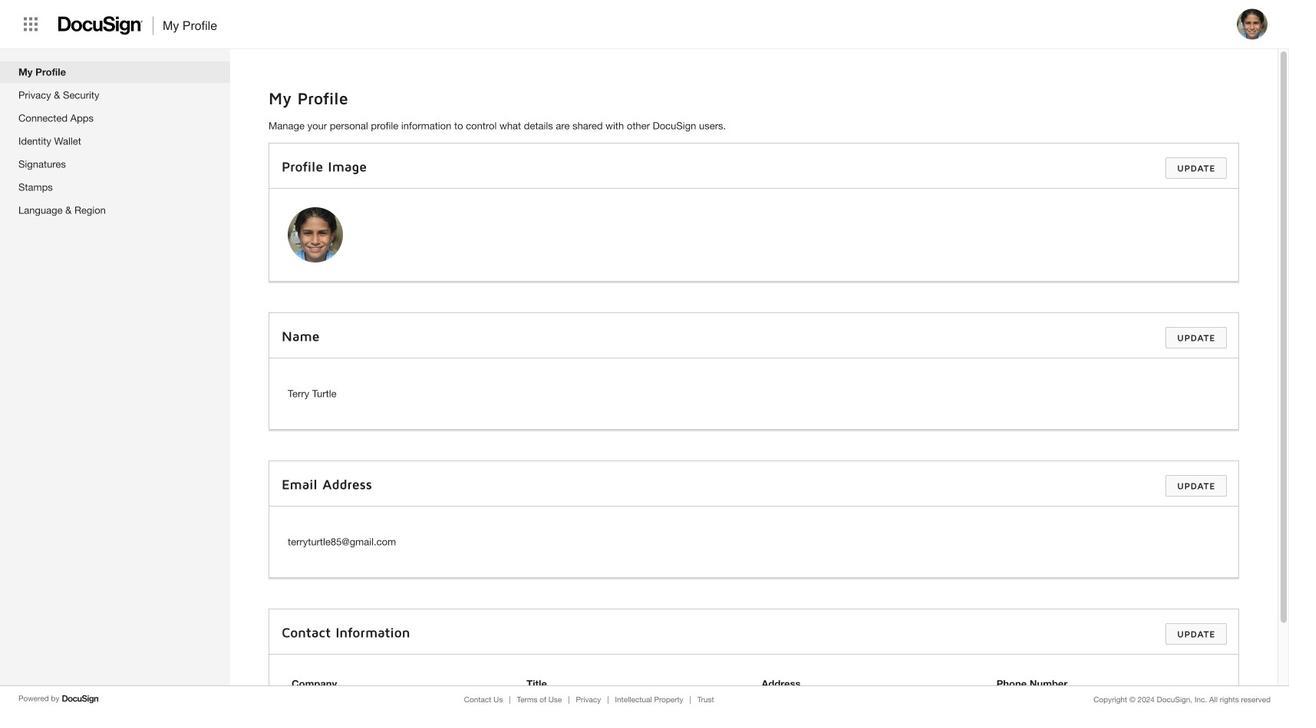 Task type: locate. For each thing, give the bounding box(es) containing it.
docusign image
[[58, 12, 144, 40], [62, 693, 100, 705]]

1 vertical spatial docusign image
[[62, 693, 100, 705]]

your uploaded profile image image
[[288, 207, 343, 263]]



Task type: describe. For each thing, give the bounding box(es) containing it.
0 vertical spatial docusign image
[[58, 12, 144, 40]]



Task type: vqa. For each thing, say whether or not it's contained in the screenshot.
ENTER PASSWORD password field
no



